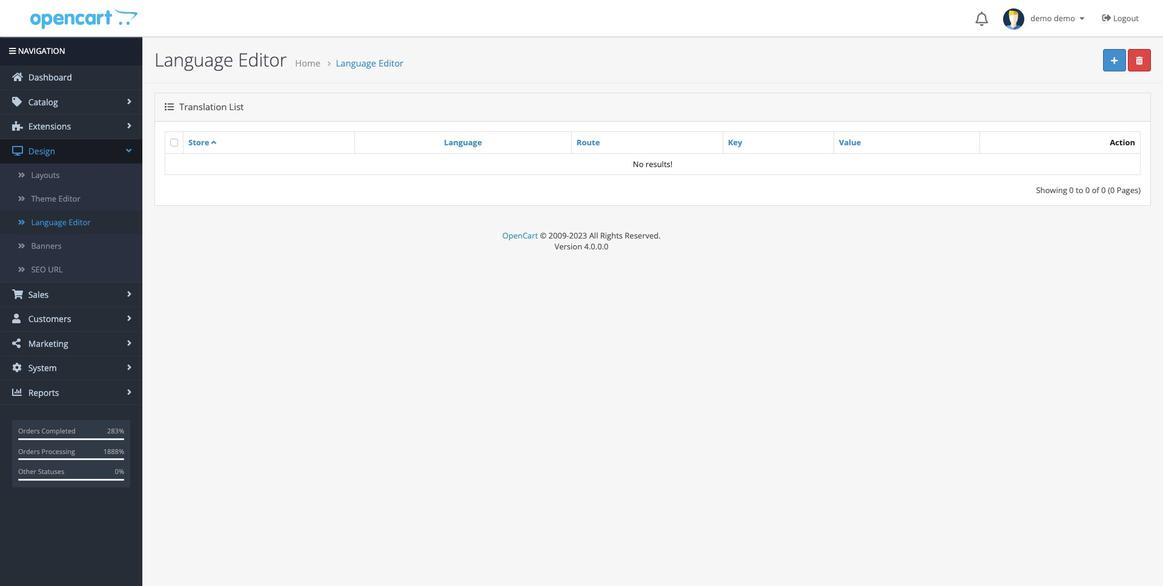 Task type: locate. For each thing, give the bounding box(es) containing it.
1 demo from the left
[[1031, 13, 1052, 24]]

1 horizontal spatial 0
[[1086, 185, 1090, 196]]

key
[[728, 137, 743, 148]]

2023
[[569, 230, 587, 241]]

editor
[[238, 47, 287, 72], [379, 57, 404, 69], [58, 193, 80, 204], [69, 217, 91, 228]]

customers
[[26, 313, 71, 325]]

language
[[155, 47, 233, 72], [336, 57, 376, 69], [444, 137, 482, 148], [31, 217, 67, 228]]

processing
[[42, 447, 75, 456]]

language link
[[444, 137, 482, 148]]

bars image
[[9, 47, 16, 55]]

orders up orders processing
[[18, 427, 40, 436]]

reserved.
[[625, 230, 661, 241]]

sales link
[[0, 283, 142, 307]]

bell image
[[976, 12, 989, 26]]

language editor for the right language editor link
[[336, 57, 404, 69]]

1 orders from the top
[[18, 427, 40, 436]]

0 horizontal spatial 0
[[1070, 185, 1074, 196]]

value
[[839, 137, 862, 148]]

key link
[[728, 137, 743, 148]]

layouts
[[31, 169, 60, 180]]

language editor for language editor link to the left
[[31, 217, 91, 228]]

orders for orders processing
[[18, 447, 40, 456]]

2009-
[[549, 230, 569, 241]]

0 left (0
[[1102, 185, 1106, 196]]

route
[[577, 137, 600, 148]]

dashboard link
[[0, 66, 142, 90]]

statuses
[[38, 467, 64, 476]]

system
[[26, 363, 57, 374]]

no
[[633, 159, 644, 170]]

(0
[[1108, 185, 1115, 196]]

cog image
[[12, 363, 23, 373]]

1 horizontal spatial language editor link
[[336, 57, 404, 69]]

marketing link
[[0, 332, 142, 356]]

3 0 from the left
[[1102, 185, 1106, 196]]

other statuses
[[18, 467, 64, 476]]

1 horizontal spatial language editor
[[155, 47, 287, 72]]

of
[[1092, 185, 1100, 196]]

0 vertical spatial language editor link
[[336, 57, 404, 69]]

value link
[[839, 137, 862, 148]]

0 left of
[[1086, 185, 1090, 196]]

0 left to
[[1070, 185, 1074, 196]]

0 vertical spatial orders
[[18, 427, 40, 436]]

home image
[[12, 72, 23, 82]]

orders processing
[[18, 447, 75, 456]]

1888%
[[103, 447, 124, 456]]

reports
[[26, 387, 59, 399]]

demo right demo demo image
[[1031, 13, 1052, 24]]

2 horizontal spatial 0
[[1102, 185, 1106, 196]]

language editor link
[[336, 57, 404, 69], [0, 211, 142, 235]]

share alt image
[[12, 339, 23, 348]]

extensions link
[[0, 115, 142, 139]]

0
[[1070, 185, 1074, 196], [1086, 185, 1090, 196], [1102, 185, 1106, 196]]

0 horizontal spatial demo
[[1031, 13, 1052, 24]]

0 horizontal spatial language editor
[[31, 217, 91, 228]]

orders
[[18, 427, 40, 436], [18, 447, 40, 456]]

orders up other
[[18, 447, 40, 456]]

language editor
[[155, 47, 287, 72], [336, 57, 404, 69], [31, 217, 91, 228]]

1 horizontal spatial demo
[[1054, 13, 1076, 24]]

to
[[1076, 185, 1084, 196]]

logout
[[1114, 13, 1139, 24]]

rights
[[600, 230, 623, 241]]

opencart image
[[29, 7, 138, 29]]

design link
[[0, 139, 142, 163]]

demo left caret down icon
[[1054, 13, 1076, 24]]

list image
[[165, 103, 174, 112]]

theme
[[31, 193, 56, 204]]

route link
[[577, 137, 600, 148]]

seo url link
[[0, 258, 142, 282]]

catalog link
[[0, 90, 142, 114]]

2 0 from the left
[[1086, 185, 1090, 196]]

0%
[[115, 467, 124, 476]]

1 vertical spatial language editor link
[[0, 211, 142, 235]]

opencart © 2009-2023 all rights reserved. version 4.0.0.0
[[503, 230, 661, 252]]

customers link
[[0, 307, 142, 331]]

showing
[[1037, 185, 1068, 196]]

banners link
[[0, 235, 142, 258]]

dashboard
[[26, 72, 72, 83]]

opencart link
[[503, 230, 538, 241]]

None checkbox
[[170, 139, 178, 146]]

reports link
[[0, 381, 142, 405]]

2 horizontal spatial language editor
[[336, 57, 404, 69]]

demo
[[1031, 13, 1052, 24], [1054, 13, 1076, 24]]

system link
[[0, 357, 142, 381]]

1 vertical spatial orders
[[18, 447, 40, 456]]

2 orders from the top
[[18, 447, 40, 456]]



Task type: describe. For each thing, give the bounding box(es) containing it.
theme editor
[[31, 193, 80, 204]]

caret down image
[[1078, 15, 1088, 22]]

user image
[[12, 314, 23, 324]]

banners
[[31, 241, 62, 252]]

seo
[[31, 264, 46, 275]]

opencart
[[503, 230, 538, 241]]

editor for the right language editor link
[[379, 57, 404, 69]]

catalog
[[26, 96, 58, 108]]

all
[[589, 230, 598, 241]]

demo demo
[[1025, 13, 1078, 24]]

2 demo from the left
[[1054, 13, 1076, 24]]

url
[[48, 264, 63, 275]]

list
[[229, 101, 244, 113]]

theme editor link
[[0, 187, 142, 211]]

©
[[540, 230, 547, 241]]

logout link
[[1094, 0, 1151, 36]]

action
[[1110, 137, 1136, 148]]

orders for orders completed
[[18, 427, 40, 436]]

sign out alt image
[[1103, 13, 1112, 22]]

283%
[[107, 427, 124, 436]]

no results!
[[633, 159, 673, 170]]

sales
[[26, 289, 49, 300]]

chart bar image
[[12, 388, 23, 397]]

puzzle piece image
[[12, 121, 23, 131]]

pages)
[[1117, 185, 1141, 196]]

showing 0 to 0 of 0 (0 pages)
[[1037, 185, 1141, 196]]

translation
[[179, 101, 227, 113]]

navigation
[[16, 45, 65, 56]]

completed
[[42, 427, 76, 436]]

demo demo image
[[1004, 8, 1025, 30]]

tag image
[[12, 97, 23, 107]]

editor for language editor link to the left
[[69, 217, 91, 228]]

1 0 from the left
[[1070, 185, 1074, 196]]

design
[[26, 145, 55, 157]]

4.0.0.0
[[585, 241, 609, 252]]

0 horizontal spatial language editor link
[[0, 211, 142, 235]]

extensions
[[26, 121, 71, 132]]

shopping cart image
[[12, 289, 23, 299]]

add new image
[[1111, 57, 1118, 65]]

seo url
[[31, 264, 63, 275]]

version
[[555, 241, 582, 252]]

home link
[[295, 57, 321, 69]]

editor for "theme editor" link
[[58, 193, 80, 204]]

other
[[18, 467, 36, 476]]

layouts link
[[0, 163, 142, 187]]

desktop image
[[12, 146, 23, 156]]

home
[[295, 57, 321, 69]]

translation list
[[177, 101, 244, 113]]

marketing
[[26, 338, 68, 349]]

store link
[[188, 137, 216, 148]]

delete image
[[1137, 57, 1143, 65]]

store
[[188, 137, 209, 148]]

orders completed
[[18, 427, 76, 436]]

demo demo link
[[998, 0, 1094, 36]]

results!
[[646, 159, 673, 170]]



Task type: vqa. For each thing, say whether or not it's contained in the screenshot.
gb&path=24
no



